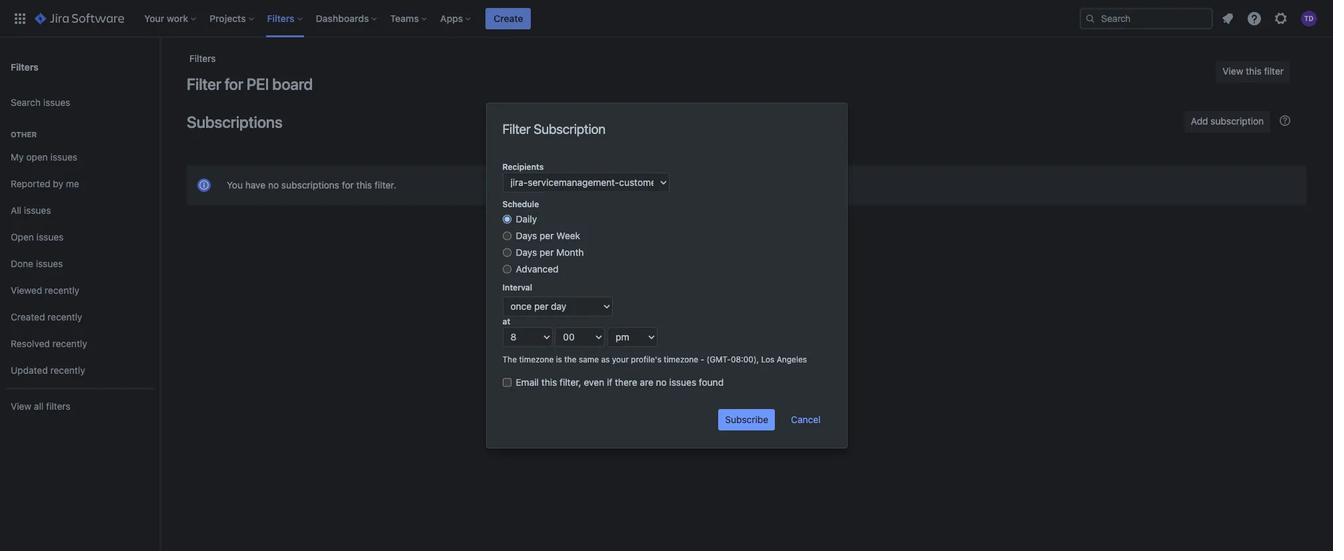 Task type: vqa. For each thing, say whether or not it's contained in the screenshot.
Assignee to the bottom
no



Task type: locate. For each thing, give the bounding box(es) containing it.
filter.
[[375, 179, 396, 191]]

filters
[[189, 53, 216, 64], [11, 61, 38, 72]]

even
[[584, 377, 605, 388]]

schedule
[[503, 199, 539, 210]]

los
[[762, 355, 775, 365]]

filter,
[[560, 377, 582, 388]]

1 vertical spatial view
[[11, 401, 31, 412]]

add
[[1192, 115, 1209, 127]]

issues right search
[[43, 96, 70, 108]]

reported by me
[[11, 178, 79, 189]]

angeles
[[777, 355, 807, 365]]

my open issues link
[[5, 144, 155, 171]]

1 horizontal spatial filters
[[189, 53, 216, 64]]

per
[[540, 230, 554, 242], [540, 247, 554, 258]]

filter
[[187, 75, 221, 93], [503, 121, 531, 137]]

all issues
[[11, 205, 51, 216]]

per up days per month
[[540, 230, 554, 242]]

1 horizontal spatial this
[[542, 377, 557, 388]]

1 horizontal spatial no
[[656, 377, 667, 388]]

open
[[26, 151, 48, 163]]

filters up search
[[11, 61, 38, 72]]

1 vertical spatial no
[[656, 377, 667, 388]]

0 vertical spatial view
[[1223, 65, 1244, 77]]

1 horizontal spatial view
[[1223, 65, 1244, 77]]

you
[[227, 179, 243, 191]]

1 vertical spatial for
[[342, 179, 354, 191]]

issues inside 'link'
[[36, 258, 63, 269]]

Daily radio
[[503, 213, 511, 226]]

filters up filter for pei board
[[189, 53, 216, 64]]

per down the days per week
[[540, 247, 554, 258]]

recently inside created recently "link"
[[47, 311, 82, 323]]

None submit
[[719, 410, 775, 431]]

this left "filter"
[[1246, 65, 1262, 77]]

issues
[[43, 96, 70, 108], [50, 151, 77, 163], [24, 205, 51, 216], [36, 231, 64, 243], [36, 258, 63, 269], [670, 377, 697, 388]]

recently down created recently "link"
[[52, 338, 87, 349]]

days right days per month option
[[516, 247, 537, 258]]

done
[[11, 258, 33, 269]]

if
[[607, 377, 613, 388]]

for
[[225, 75, 243, 93], [342, 179, 354, 191]]

open issues
[[11, 231, 64, 243]]

the
[[565, 355, 577, 365]]

view left all
[[11, 401, 31, 412]]

for left pei
[[225, 75, 243, 93]]

days
[[516, 230, 537, 242], [516, 247, 537, 258]]

as
[[601, 355, 610, 365]]

2 days from the top
[[516, 247, 537, 258]]

1 horizontal spatial timezone
[[664, 355, 699, 365]]

all
[[11, 205, 21, 216]]

1 horizontal spatial filter
[[503, 121, 531, 137]]

cancel
[[791, 414, 821, 426]]

0 vertical spatial for
[[225, 75, 243, 93]]

reported by me link
[[5, 171, 155, 197]]

open issues link
[[5, 224, 155, 251]]

0 horizontal spatial no
[[268, 179, 279, 191]]

subscription
[[1211, 115, 1264, 127]]

create banner
[[0, 0, 1334, 37]]

0 vertical spatial per
[[540, 230, 554, 242]]

days down daily
[[516, 230, 537, 242]]

created
[[11, 311, 45, 323]]

filters link
[[189, 53, 216, 64]]

0 horizontal spatial for
[[225, 75, 243, 93]]

0 horizontal spatial this
[[357, 179, 372, 191]]

add subscription
[[1192, 115, 1264, 127]]

issues right all
[[24, 205, 51, 216]]

the
[[503, 355, 517, 365]]

done issues link
[[5, 251, 155, 278]]

filter up recipients on the top left of page
[[503, 121, 531, 137]]

1 days from the top
[[516, 230, 537, 242]]

create button
[[486, 8, 531, 29]]

1 vertical spatial days
[[516, 247, 537, 258]]

issues right open at the top of the page
[[36, 231, 64, 243]]

(gmt-
[[707, 355, 731, 365]]

issues up viewed recently
[[36, 258, 63, 269]]

issues for search issues
[[43, 96, 70, 108]]

jira software image
[[35, 10, 124, 26], [35, 10, 124, 26]]

this
[[1246, 65, 1262, 77], [357, 179, 372, 191], [542, 377, 557, 388]]

None text field
[[503, 173, 670, 193]]

2 timezone from the left
[[664, 355, 699, 365]]

subscriptions
[[281, 179, 340, 191]]

0 horizontal spatial filter
[[187, 75, 221, 93]]

filter
[[1265, 65, 1284, 77]]

08:00),
[[731, 355, 759, 365]]

recently up created recently at the left of page
[[45, 285, 79, 296]]

Search field
[[1080, 8, 1214, 29]]

no right have
[[268, 179, 279, 191]]

for right subscriptions
[[342, 179, 354, 191]]

search issues
[[11, 96, 70, 108]]

1 per from the top
[[540, 230, 554, 242]]

this left filter.
[[357, 179, 372, 191]]

recently
[[45, 285, 79, 296], [47, 311, 82, 323], [52, 338, 87, 349], [50, 365, 85, 376]]

no
[[268, 179, 279, 191], [656, 377, 667, 388]]

have
[[245, 179, 266, 191]]

resolved
[[11, 338, 50, 349]]

issues right open
[[50, 151, 77, 163]]

1 horizontal spatial for
[[342, 179, 354, 191]]

timezone
[[519, 355, 554, 365], [664, 355, 699, 365]]

filter for pei board
[[187, 75, 313, 93]]

0 vertical spatial days
[[516, 230, 537, 242]]

this left filter,
[[542, 377, 557, 388]]

recently inside "resolved recently" link
[[52, 338, 87, 349]]

recently inside updated recently link
[[50, 365, 85, 376]]

0 vertical spatial filter
[[187, 75, 221, 93]]

days per month
[[516, 247, 584, 258]]

view this filter link
[[1217, 61, 1291, 83]]

created recently link
[[5, 304, 155, 331]]

is
[[556, 355, 562, 365]]

timezone left is
[[519, 355, 554, 365]]

view left "filter"
[[1223, 65, 1244, 77]]

days per week
[[516, 230, 581, 242]]

my open issues
[[11, 151, 77, 163]]

timezone left -
[[664, 355, 699, 365]]

0 horizontal spatial timezone
[[519, 355, 554, 365]]

view
[[1223, 65, 1244, 77], [11, 401, 31, 412]]

recently inside the viewed recently 'link'
[[45, 285, 79, 296]]

all issues link
[[5, 197, 155, 224]]

week
[[557, 230, 581, 242]]

your
[[612, 355, 629, 365]]

my
[[11, 151, 24, 163]]

per for week
[[540, 230, 554, 242]]

found
[[699, 377, 724, 388]]

2 per from the top
[[540, 247, 554, 258]]

email this filter, even if there are no issues found
[[516, 377, 724, 388]]

recently for resolved recently
[[52, 338, 87, 349]]

no right are
[[656, 377, 667, 388]]

issues for done issues
[[36, 258, 63, 269]]

interval
[[503, 283, 533, 293]]

2 horizontal spatial this
[[1246, 65, 1262, 77]]

recently down "resolved recently" link
[[50, 365, 85, 376]]

viewed
[[11, 285, 42, 296]]

view all filters link
[[5, 394, 155, 420]]

viewed recently
[[11, 285, 79, 296]]

board
[[272, 75, 313, 93]]

view for view all filters
[[11, 401, 31, 412]]

filter down filters link
[[187, 75, 221, 93]]

open
[[11, 231, 34, 243]]

0 vertical spatial this
[[1246, 65, 1262, 77]]

0 horizontal spatial view
[[11, 401, 31, 412]]

2 vertical spatial this
[[542, 377, 557, 388]]

1 vertical spatial per
[[540, 247, 554, 258]]

per for month
[[540, 247, 554, 258]]

0 vertical spatial no
[[268, 179, 279, 191]]

1 vertical spatial filter
[[503, 121, 531, 137]]

recently down the viewed recently 'link'
[[47, 311, 82, 323]]



Task type: describe. For each thing, give the bounding box(es) containing it.
recently for created recently
[[47, 311, 82, 323]]

this for view
[[1246, 65, 1262, 77]]

all
[[34, 401, 44, 412]]

view all filters
[[11, 401, 70, 412]]

subscriptions
[[187, 113, 283, 131]]

done issues
[[11, 258, 63, 269]]

created recently
[[11, 311, 82, 323]]

viewed recently link
[[5, 278, 155, 304]]

recently for viewed recently
[[45, 285, 79, 296]]

recipients
[[503, 162, 544, 172]]

reported
[[11, 178, 50, 189]]

-
[[701, 355, 705, 365]]

email
[[516, 377, 539, 388]]

advanced
[[516, 264, 559, 275]]

at
[[503, 317, 511, 327]]

Email this filter, even if there are no issues found checkbox
[[503, 376, 511, 390]]

resolved recently
[[11, 338, 87, 349]]

updated recently link
[[5, 358, 155, 384]]

filter for filter subscription
[[503, 121, 531, 137]]

updated recently
[[11, 365, 85, 376]]

me
[[66, 178, 79, 189]]

subscription
[[534, 121, 606, 137]]

Days per Week radio
[[503, 230, 511, 243]]

search
[[11, 96, 41, 108]]

0 horizontal spatial filters
[[11, 61, 38, 72]]

resolved recently link
[[5, 331, 155, 358]]

are
[[640, 377, 654, 388]]

Advanced radio
[[503, 263, 511, 276]]

other group
[[5, 116, 155, 388]]

other
[[11, 130, 37, 139]]

create
[[494, 12, 523, 24]]

search image
[[1086, 13, 1096, 24]]

days for days per month
[[516, 247, 537, 258]]

month
[[557, 247, 584, 258]]

profile's
[[631, 355, 662, 365]]

1 vertical spatial this
[[357, 179, 372, 191]]

you have no subscriptions for this filter.
[[227, 179, 396, 191]]

same
[[579, 355, 599, 365]]

primary element
[[8, 0, 1080, 37]]

issues for open issues
[[36, 231, 64, 243]]

view for view this filter
[[1223, 65, 1244, 77]]

filters
[[46, 401, 70, 412]]

issues left found
[[670, 377, 697, 388]]

1 timezone from the left
[[519, 355, 554, 365]]

this for email
[[542, 377, 557, 388]]

add subscription link
[[1185, 111, 1271, 133]]

updated
[[11, 365, 48, 376]]

days for days per week
[[516, 230, 537, 242]]

Days per Month radio
[[503, 246, 511, 260]]

cancel link
[[784, 409, 828, 430]]

daily
[[516, 214, 537, 225]]

there
[[615, 377, 638, 388]]

filter subscription
[[503, 121, 606, 137]]

the timezone is the same as your profile's timezone - (gmt-08:00), los angeles
[[503, 355, 807, 365]]

pei
[[247, 75, 269, 93]]

issues for all issues
[[24, 205, 51, 216]]

recently for updated recently
[[50, 365, 85, 376]]

search issues link
[[5, 89, 155, 116]]

by
[[53, 178, 63, 189]]

view this filter
[[1223, 65, 1284, 77]]

filter for filter for pei board
[[187, 75, 221, 93]]



